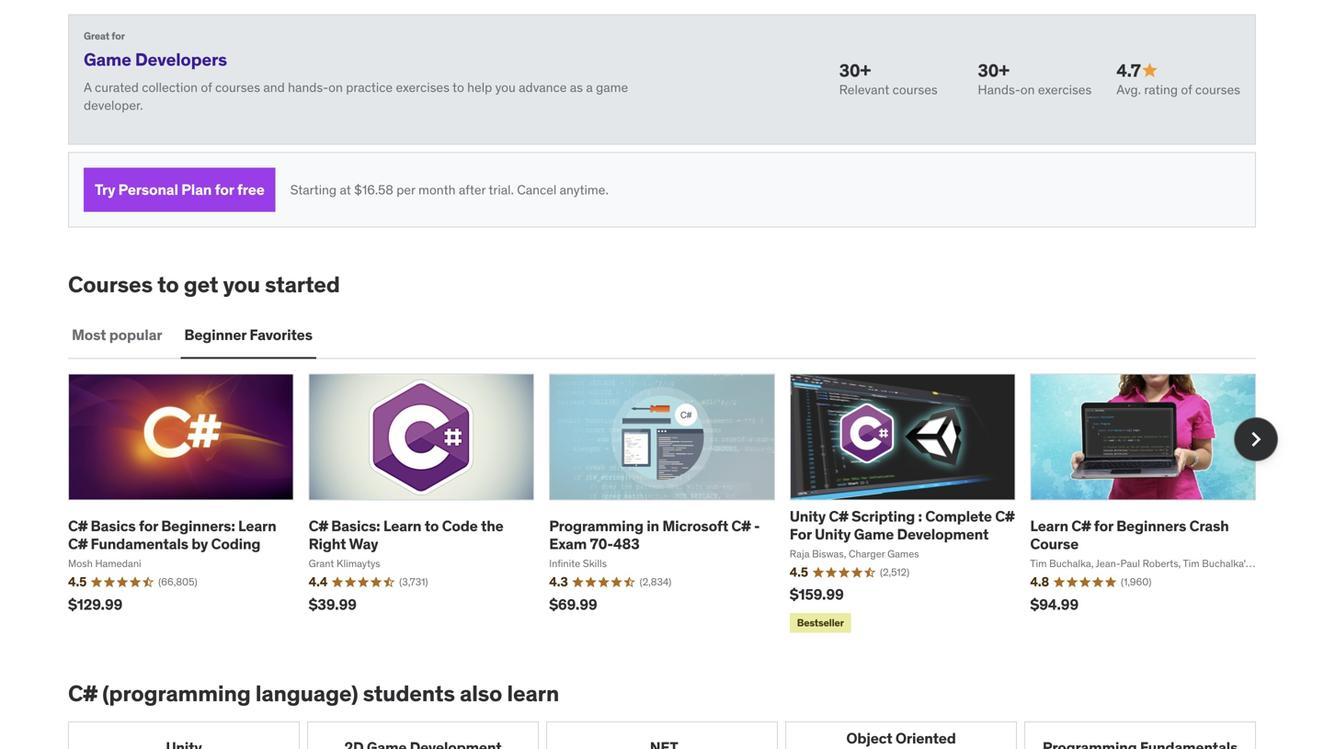 Task type: describe. For each thing, give the bounding box(es) containing it.
try personal plan for free link
[[84, 168, 276, 212]]

courses inside 30+ relevant courses
[[893, 82, 938, 98]]

courses
[[68, 271, 153, 299]]

30+ relevant courses
[[840, 59, 938, 98]]

for inside learn c# for beginners crash course
[[1095, 517, 1114, 536]]

right
[[309, 535, 346, 554]]

c# basics for beginners: learn c# fundamentals by coding
[[68, 517, 277, 554]]

for
[[790, 525, 812, 544]]

at
[[340, 182, 351, 198]]

get
[[184, 271, 218, 299]]

on inside 30+ hands-on exercises
[[1021, 82, 1036, 98]]

c# inside c# basics: learn to code the right way
[[309, 517, 328, 536]]

:
[[919, 508, 923, 526]]

(programming
[[102, 680, 251, 708]]

learn inside the c# basics for beginners: learn c# fundamentals by coding
[[238, 517, 277, 536]]

students
[[363, 680, 455, 708]]

learn
[[507, 680, 560, 708]]

30+ for 30+ hands-on exercises
[[978, 59, 1010, 81]]

30+ hands-on exercises
[[978, 59, 1092, 98]]

game developers link
[[84, 48, 227, 70]]

starting at $16.58 per month after trial. cancel anytime.
[[290, 182, 609, 198]]

exercises inside 30+ hands-on exercises
[[1039, 82, 1092, 98]]

to inside great for game developers a curated collection of courses and hands-on practice exercises to help you advance as a game developer.
[[453, 79, 464, 96]]

month
[[419, 182, 456, 198]]

the
[[481, 517, 504, 536]]

game
[[596, 79, 629, 96]]

4.7
[[1117, 59, 1142, 81]]

object oriented programming
[[847, 730, 957, 750]]

language)
[[256, 680, 358, 708]]

and
[[264, 79, 285, 96]]

coding
[[211, 535, 261, 554]]

learn inside learn c# for beginners crash course
[[1031, 517, 1069, 536]]

practice
[[346, 79, 393, 96]]

object oriented programming link
[[786, 722, 1018, 750]]

most popular
[[72, 326, 162, 344]]

programming in microsoft c# - exam 70-483
[[549, 517, 760, 554]]

fundamentals
[[91, 535, 188, 554]]

scripting
[[852, 508, 916, 526]]

exam
[[549, 535, 587, 554]]

for left free
[[215, 180, 234, 199]]

courses inside great for game developers a curated collection of courses and hands-on practice exercises to help you advance as a game developer.
[[215, 79, 260, 96]]

483
[[614, 535, 640, 554]]

0 horizontal spatial you
[[223, 271, 260, 299]]

favorites
[[250, 326, 313, 344]]

collection
[[142, 79, 198, 96]]

relevant
[[840, 82, 890, 98]]

plan
[[181, 180, 212, 199]]

c# inside learn c# for beginners crash course
[[1072, 517, 1092, 536]]

most
[[72, 326, 106, 344]]

game inside unity c# scripting : complete c# for unity game development
[[854, 525, 894, 544]]

cancel
[[517, 182, 557, 198]]

avg.
[[1117, 82, 1142, 98]]

a
[[84, 79, 92, 96]]

game inside great for game developers a curated collection of courses and hands-on practice exercises to help you advance as a game developer.
[[84, 48, 131, 70]]

complete
[[926, 508, 993, 526]]

course
[[1031, 535, 1079, 554]]

great for game developers a curated collection of courses and hands-on practice exercises to help you advance as a game developer.
[[84, 29, 629, 114]]

in
[[647, 517, 660, 536]]

learn c# for beginners crash course link
[[1031, 517, 1230, 554]]

on inside great for game developers a curated collection of courses and hands-on practice exercises to help you advance as a game developer.
[[329, 79, 343, 96]]

c# basics: learn to code the right way
[[309, 517, 504, 554]]

unity c# scripting : complete c# for unity game development
[[790, 508, 1015, 544]]

1 horizontal spatial of
[[1182, 82, 1193, 98]]

developer.
[[84, 97, 143, 114]]

great
[[84, 29, 110, 42]]

c# inside programming in microsoft c# - exam 70-483
[[732, 517, 751, 536]]

beginner
[[184, 326, 247, 344]]

30+ for 30+ relevant courses
[[840, 59, 871, 81]]

unity c# scripting : complete c# for unity game development link
[[790, 508, 1015, 544]]

-
[[754, 517, 760, 536]]

to inside c# basics: learn to code the right way
[[425, 517, 439, 536]]

next image
[[1242, 425, 1272, 454]]

starting
[[290, 182, 337, 198]]

developers
[[135, 48, 227, 70]]

anytime.
[[560, 182, 609, 198]]

beginners
[[1117, 517, 1187, 536]]

a
[[586, 79, 593, 96]]



Task type: vqa. For each thing, say whether or not it's contained in the screenshot.
c# within C# Basics: Learn to Code the Right Way
yes



Task type: locate. For each thing, give the bounding box(es) containing it.
curated
[[95, 79, 139, 96]]

1 horizontal spatial exercises
[[1039, 82, 1092, 98]]

exercises
[[396, 79, 450, 96], [1039, 82, 1092, 98]]

small image
[[1142, 61, 1160, 80]]

for inside great for game developers a curated collection of courses and hands-on practice exercises to help you advance as a game developer.
[[112, 29, 125, 42]]

1 vertical spatial you
[[223, 271, 260, 299]]

2 vertical spatial to
[[425, 517, 439, 536]]

30+ up relevant
[[840, 59, 871, 81]]

0 horizontal spatial game
[[84, 48, 131, 70]]

unity right for
[[815, 525, 851, 544]]

1 horizontal spatial to
[[425, 517, 439, 536]]

2 30+ from the left
[[978, 59, 1010, 81]]

object
[[847, 730, 893, 749]]

basics:
[[331, 517, 380, 536]]

1 horizontal spatial learn
[[384, 517, 422, 536]]

for inside the c# basics for beginners: learn c# fundamentals by coding
[[139, 517, 158, 536]]

0 horizontal spatial programming
[[549, 517, 644, 536]]

microsoft
[[663, 517, 729, 536]]

on
[[329, 79, 343, 96], [1021, 82, 1036, 98]]

0 horizontal spatial on
[[329, 79, 343, 96]]

1 horizontal spatial you
[[496, 79, 516, 96]]

c# (programming language) students also learn
[[68, 680, 560, 708]]

for left beginners
[[1095, 517, 1114, 536]]

personal
[[118, 180, 178, 199]]

1 vertical spatial to
[[157, 271, 179, 299]]

0 horizontal spatial exercises
[[396, 79, 450, 96]]

30+ inside 30+ hands-on exercises
[[978, 59, 1010, 81]]

help
[[468, 79, 492, 96]]

learn right way
[[384, 517, 422, 536]]

programming inside object oriented programming
[[854, 747, 949, 750]]

game
[[84, 48, 131, 70], [854, 525, 894, 544]]

unity right -
[[790, 508, 826, 526]]

development
[[898, 525, 989, 544]]

programming
[[549, 517, 644, 536], [854, 747, 949, 750]]

after
[[459, 182, 486, 198]]

1 vertical spatial game
[[854, 525, 894, 544]]

basics
[[91, 517, 136, 536]]

to left help on the top left of page
[[453, 79, 464, 96]]

30+
[[840, 59, 871, 81], [978, 59, 1010, 81]]

most popular button
[[68, 313, 166, 357]]

you inside great for game developers a curated collection of courses and hands-on practice exercises to help you advance as a game developer.
[[496, 79, 516, 96]]

popular
[[109, 326, 162, 344]]

exercises right practice
[[396, 79, 450, 96]]

c# basics for beginners: learn c# fundamentals by coding link
[[68, 517, 277, 554]]

beginners:
[[161, 517, 235, 536]]

you right get
[[223, 271, 260, 299]]

learn right the complete
[[1031, 517, 1069, 536]]

1 horizontal spatial courses
[[893, 82, 938, 98]]

you right help on the top left of page
[[496, 79, 516, 96]]

courses right relevant
[[893, 82, 938, 98]]

to left get
[[157, 271, 179, 299]]

exercises inside great for game developers a curated collection of courses and hands-on practice exercises to help you advance as a game developer.
[[396, 79, 450, 96]]

courses right the rating
[[1196, 82, 1241, 98]]

$16.58
[[354, 182, 394, 198]]

beginner favorites
[[184, 326, 313, 344]]

exercises left avg.
[[1039, 82, 1092, 98]]

learn c# for beginners crash course
[[1031, 517, 1230, 554]]

crash
[[1190, 517, 1230, 536]]

started
[[265, 271, 340, 299]]

by
[[192, 535, 208, 554]]

0 horizontal spatial courses
[[215, 79, 260, 96]]

code
[[442, 517, 478, 536]]

for right great
[[112, 29, 125, 42]]

game down great
[[84, 48, 131, 70]]

0 horizontal spatial to
[[157, 271, 179, 299]]

hands-
[[288, 79, 329, 96]]

of inside great for game developers a curated collection of courses and hands-on practice exercises to help you advance as a game developer.
[[201, 79, 212, 96]]

courses left and
[[215, 79, 260, 96]]

2 learn from the left
[[384, 517, 422, 536]]

1 30+ from the left
[[840, 59, 871, 81]]

0 vertical spatial game
[[84, 48, 131, 70]]

0 vertical spatial you
[[496, 79, 516, 96]]

2 horizontal spatial courses
[[1196, 82, 1241, 98]]

1 horizontal spatial on
[[1021, 82, 1036, 98]]

0 horizontal spatial learn
[[238, 517, 277, 536]]

1 learn from the left
[[238, 517, 277, 536]]

game left :
[[854, 525, 894, 544]]

per
[[397, 182, 416, 198]]

for right basics
[[139, 517, 158, 536]]

3 learn from the left
[[1031, 517, 1069, 536]]

c#
[[829, 508, 849, 526], [996, 508, 1015, 526], [68, 517, 88, 536], [309, 517, 328, 536], [732, 517, 751, 536], [1072, 517, 1092, 536], [68, 535, 88, 554], [68, 680, 98, 708]]

to left code
[[425, 517, 439, 536]]

0 horizontal spatial 30+
[[840, 59, 871, 81]]

you
[[496, 79, 516, 96], [223, 271, 260, 299]]

try
[[95, 180, 115, 199]]

of right the rating
[[1182, 82, 1193, 98]]

beginner favorites button
[[181, 313, 316, 357]]

try personal plan for free
[[95, 180, 265, 199]]

c# basics: learn to code the right way link
[[309, 517, 504, 554]]

as
[[570, 79, 583, 96]]

advance
[[519, 79, 567, 96]]

1 horizontal spatial programming
[[854, 747, 949, 750]]

of
[[201, 79, 212, 96], [1182, 82, 1193, 98]]

30+ up hands-
[[978, 59, 1010, 81]]

70-
[[590, 535, 614, 554]]

0 vertical spatial to
[[453, 79, 464, 96]]

trial.
[[489, 182, 514, 198]]

30+ inside 30+ relevant courses
[[840, 59, 871, 81]]

also
[[460, 680, 503, 708]]

0 vertical spatial programming
[[549, 517, 644, 536]]

free
[[237, 180, 265, 199]]

programming inside programming in microsoft c# - exam 70-483
[[549, 517, 644, 536]]

learn
[[238, 517, 277, 536], [384, 517, 422, 536], [1031, 517, 1069, 536]]

of right collection
[[201, 79, 212, 96]]

oriented
[[896, 730, 957, 749]]

2 horizontal spatial learn
[[1031, 517, 1069, 536]]

1 horizontal spatial game
[[854, 525, 894, 544]]

0 horizontal spatial of
[[201, 79, 212, 96]]

learn right beginners:
[[238, 517, 277, 536]]

programming in microsoft c# - exam 70-483 link
[[549, 517, 760, 554]]

to
[[453, 79, 464, 96], [157, 271, 179, 299], [425, 517, 439, 536]]

rating
[[1145, 82, 1179, 98]]

2 horizontal spatial to
[[453, 79, 464, 96]]

way
[[349, 535, 378, 554]]

learn inside c# basics: learn to code the right way
[[384, 517, 422, 536]]

1 vertical spatial programming
[[854, 747, 949, 750]]

hands-
[[978, 82, 1021, 98]]

courses
[[215, 79, 260, 96], [893, 82, 938, 98], [1196, 82, 1241, 98]]

avg. rating of courses
[[1117, 82, 1241, 98]]

1 horizontal spatial 30+
[[978, 59, 1010, 81]]

for
[[112, 29, 125, 42], [215, 180, 234, 199], [139, 517, 158, 536], [1095, 517, 1114, 536]]

courses to get you started
[[68, 271, 340, 299]]

carousel element
[[68, 374, 1279, 637]]



